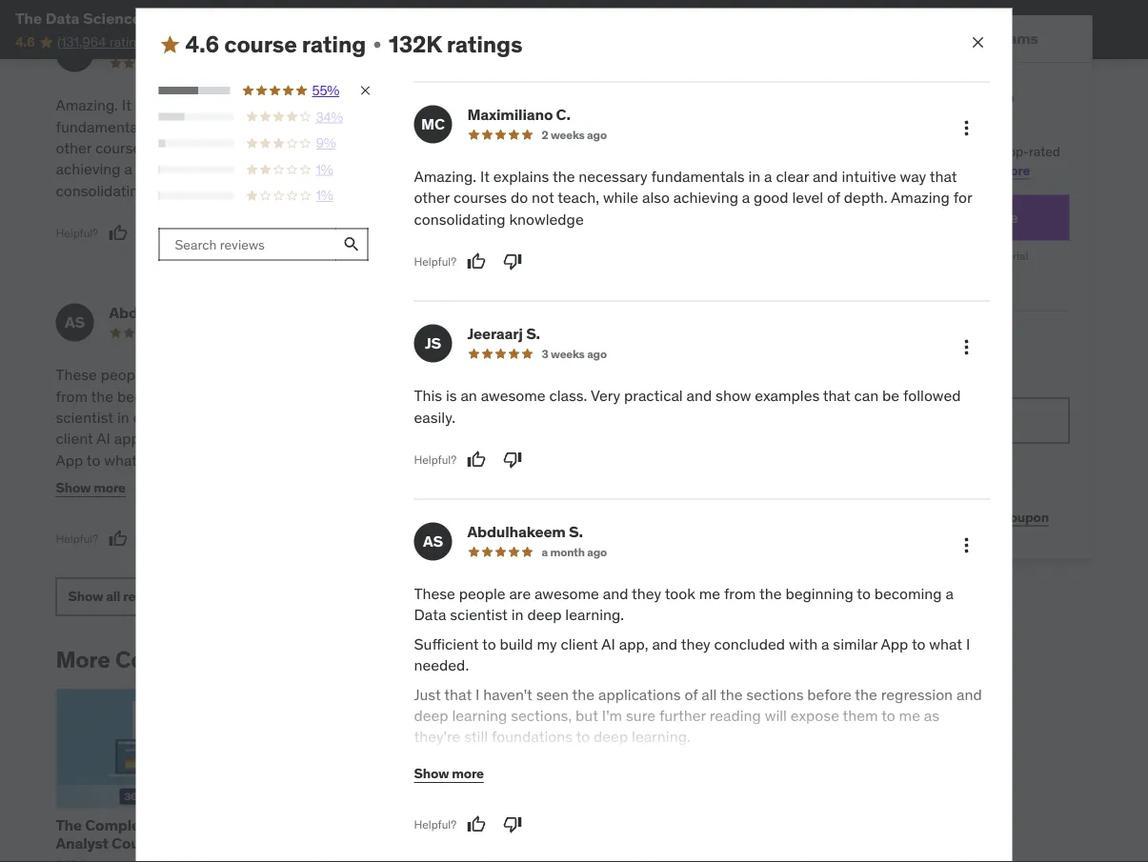 Task type: locate. For each thing, give the bounding box(es) containing it.
consolidating
[[56, 181, 147, 200], [414, 210, 506, 229]]

js down gl
[[425, 334, 441, 353]]

still up show all reviews
[[106, 536, 130, 555]]

answered
[[609, 536, 674, 555]]

other
[[56, 138, 92, 157], [414, 188, 450, 208]]

for down learn
[[953, 188, 972, 208]]

consolidating for mark review by maximiliano c. as helpful icon
[[56, 181, 147, 200]]

more
[[998, 161, 1030, 179], [94, 479, 126, 496], [442, 479, 474, 496], [452, 766, 484, 783]]

1 vertical spatial needed.
[[414, 656, 469, 676]]

necessary inside dialog
[[579, 167, 648, 187]]

0 horizontal spatial science
[[83, 8, 141, 28]]

good up mark review by maximiliano c. as unhelpful image on the left top of page
[[136, 159, 171, 179]]

are inside these people are awesome and they took me from the beginning to becoming a data scientist in deep learning.
[[151, 365, 173, 384]]

js
[[415, 43, 432, 62], [425, 334, 441, 353]]

followed inside dialog
[[903, 386, 961, 406]]

2023 up ratings
[[455, 8, 492, 28]]

1 horizontal spatial but
[[576, 706, 598, 726]]

helpful? down important
[[414, 452, 456, 467]]

1 horizontal spatial clear
[[776, 167, 809, 187]]

with inside sufficient to build my client ai app, and they concluded with a similar app to what i needed.
[[284, 429, 313, 448]]

course: for complete
[[144, 8, 200, 28]]

0 horizontal spatial good
[[136, 159, 171, 179]]

maximiliano for mark review by maximiliano c. as unhelpful icon
[[467, 105, 553, 124]]

courses
[[791, 111, 860, 134], [95, 138, 149, 157], [454, 188, 507, 208]]

helpful? up project
[[414, 817, 456, 832]]

2 1% button from the top
[[159, 187, 373, 206]]

ago for abdulhakeem s.
[[587, 545, 607, 560]]

jeeraarj s. right 132k in the top left of the page
[[458, 33, 531, 52]]

2 vertical spatial courses
[[454, 188, 507, 208]]

helpful? for mark review by maximiliano c. as helpful icon
[[56, 225, 98, 240]]

courses inside subscribe to udemy's top courses
[[791, 111, 860, 134]]

needed. inside sufficient to build my client ai app, and they concluded with a similar app to what i needed.
[[149, 450, 204, 470]]

class.
[[540, 95, 578, 115], [549, 386, 587, 406]]

or up 79%
[[925, 304, 936, 318]]

my down 'unhelpful'
[[537, 635, 557, 654]]

1 horizontal spatial amazing
[[891, 188, 950, 208]]

is down 132k ratings
[[436, 95, 447, 115]]

important
[[404, 429, 471, 448]]

1 vertical spatial build
[[500, 635, 533, 654]]

intuitive down course,
[[842, 167, 896, 187]]

0 horizontal spatial achieving
[[56, 159, 121, 179]]

xsmall image left 132k in the top left of the page
[[370, 38, 385, 53]]

mc for mark review by maximiliano c. as helpful image
[[421, 115, 445, 134]]

took for these people are awesome and they took me from the beginning to becoming a data scientist in deep learning.
[[306, 365, 337, 384]]

mark review by jeeraarj s. as unhelpful image
[[494, 159, 513, 178], [503, 450, 522, 470]]

amazing. down (131,964
[[56, 95, 118, 115]]

1 vertical spatial good
[[754, 188, 789, 208]]

show more button for app
[[56, 469, 126, 507]]

are down 'unhelpful'
[[509, 584, 531, 604]]

0 horizontal spatial knowledge
[[151, 181, 226, 200]]

complete inside the complete financial analyst course 2023
[[85, 815, 154, 835]]

other for mark review by maximiliano c. as helpful image
[[414, 188, 450, 208]]

teams tab list
[[768, 15, 1092, 63]]

fundamentals inside dialog
[[651, 167, 745, 187]]

seen
[[326, 450, 359, 470], [536, 685, 569, 705]]

the inside these people are awesome and they took me from the beginning to becoming a data scientist in deep learning.
[[91, 386, 113, 406]]

1 vertical spatial similar
[[833, 635, 878, 654]]

mark review by jeeraarj s. as unhelpful image right mark review by jeeraarj s. as helpful image
[[494, 159, 513, 178]]

4.6
[[185, 30, 219, 59], [15, 33, 35, 50]]

explains inside dialog
[[493, 167, 549, 187]]

4.6 for 4.6 course rating
[[185, 30, 219, 59]]

2023 inside the complete financial analyst course 2023
[[165, 833, 201, 853]]

do up mark review by maximiliano c. as unhelpful icon
[[511, 188, 528, 208]]

other for mark review by maximiliano c. as helpful icon
[[56, 138, 92, 157]]

js for mark review by jeeraarj s. as helpful image
[[415, 43, 432, 62]]

1 vertical spatial reading
[[710, 706, 761, 726]]

0 horizontal spatial level
[[174, 159, 206, 179]]

0 vertical spatial with
[[844, 161, 870, 179]]

back
[[929, 459, 955, 474]]

sure
[[56, 514, 85, 534], [626, 706, 656, 726]]

to inside the first 6 parts are really great, however once you get to the final parts, "deep learning" and "case study" which are supposedly the most important parts the course takes a real dive in quality.
[[458, 386, 472, 406]]

all
[[185, 472, 200, 491], [106, 588, 120, 605], [701, 685, 717, 705]]

completely
[[590, 472, 665, 491]]

related
[[546, 450, 594, 470]]

still up mark review by abdulhakeem s. as helpful image
[[464, 728, 488, 747]]

for inside dialog
[[953, 188, 972, 208]]

0 horizontal spatial similar
[[328, 429, 373, 448]]

jeeraarj s. down george l.
[[467, 324, 540, 343]]

ago for maximiliano c.
[[587, 127, 607, 142]]

an inside dialog
[[461, 386, 477, 406]]

this
[[816, 143, 838, 160]]

just down real
[[644, 450, 669, 470]]

from inside these people are awesome and they took me from the beginning to becoming a data scientist in deep learning.
[[56, 386, 88, 406]]

1 vertical spatial or
[[462, 493, 476, 512]]

while for mark review by maximiliano c. as unhelpful image on the left top of page
[[245, 138, 280, 157]]

0 horizontal spatial depth.
[[226, 159, 270, 179]]

way down "55%"
[[305, 117, 331, 136]]

build inside sufficient to build my client ai app, and they concluded with a similar app to what i needed.
[[316, 408, 349, 427]]

level down "courses,"
[[792, 188, 823, 208]]

people inside these people are awesome and they took me from the beginning to becoming a data scientist in deep learning. sufficient to build my client ai app, and they concluded with a similar app to what i needed. just that i haven't seen the applications of all the sections before the regression and deep learning sections, but i'm sure further reading will expose them to me as they're still foundations to deep learning.
[[459, 584, 506, 604]]

c.
[[198, 33, 212, 52], [556, 105, 571, 124]]

2 horizontal spatial all
[[701, 685, 717, 705]]

examples for mark review by jeeraarj s. as helpful image mark review by jeeraarj s. as unhelpful icon
[[444, 117, 509, 136]]

that
[[334, 117, 362, 136], [512, 117, 539, 136], [930, 167, 957, 187], [823, 386, 851, 406], [234, 450, 262, 470], [622, 557, 649, 576], [444, 685, 472, 705]]

show more up mark review by abdulhakeem s. as helpful icon
[[56, 479, 126, 496]]

usually
[[430, 557, 477, 576]]

l.
[[513, 302, 525, 322]]

before
[[291, 472, 335, 491], [807, 685, 852, 705]]

easily. for mark review by jeeraarj s. as helpful image
[[653, 117, 695, 136]]

1 vertical spatial just
[[414, 685, 441, 705]]

examples inside dialog
[[755, 386, 820, 406]]

amazing. for mark review by maximiliano c. as helpful image
[[414, 167, 477, 187]]

1 horizontal spatial becoming
[[874, 584, 942, 604]]

beginning for these people are awesome and they took me from the beginning to becoming a data scientist in deep learning. sufficient to build my client ai app, and they concluded with a similar app to what i needed. just that i haven't seen the applications of all the sections before the regression and deep learning sections, but i'm sure further reading will expose them to me as they're still foundations to deep learning.
[[786, 584, 853, 604]]

abdulhakeem s. down mark review by maximiliano c. as unhelpful image on the left top of page
[[109, 302, 225, 322]]

2023 right course
[[165, 833, 201, 853]]

similar
[[328, 429, 373, 448], [833, 635, 878, 654]]

0 vertical spatial good
[[136, 159, 171, 179]]

depth. down course,
[[844, 188, 888, 208]]

1 horizontal spatial haven't
[[483, 685, 532, 705]]

the project management course: beginner to project manager
[[283, 815, 485, 862]]

ago
[[229, 56, 249, 70], [587, 127, 607, 142], [584, 325, 604, 340], [587, 347, 607, 362], [587, 545, 607, 560]]

achieving for mark review by maximiliano c. as unhelpful image on the left top of page
[[56, 159, 121, 179]]

parts up mark review by jeeraarj s. as helpful icon
[[475, 429, 510, 448]]

concluded inside sufficient to build my client ai app, and they concluded with a similar app to what i needed.
[[209, 429, 280, 448]]

for right mysql
[[606, 815, 626, 835]]

0 horizontal spatial it
[[122, 95, 131, 115]]

needed. down these people are awesome and they took me from the beginning to becoming a data scientist in deep learning.
[[149, 450, 204, 470]]

courses down "subscribe" at top
[[791, 111, 860, 134]]

jeeraarj s. for mark review by jeeraarj s. as helpful image
[[458, 33, 531, 52]]

0 vertical spatial jeeraarj
[[458, 33, 513, 52]]

mark review by jeeraarj s. as helpful image
[[457, 159, 477, 178]]

1 horizontal spatial course
[[540, 429, 586, 448]]

30-
[[849, 459, 868, 474]]

amazing for mark review by maximiliano c. as unhelpful icon
[[891, 188, 950, 208]]

0 horizontal spatial sure
[[56, 514, 85, 534]]

1 horizontal spatial them
[[843, 706, 878, 726]]

complete up students at the top of the page
[[203, 8, 274, 28]]

also for mark review by maximiliano c. as unhelpful image on the left top of page
[[284, 138, 312, 157]]

knowledge up mark review by maximiliano c. as unhelpful icon
[[509, 210, 584, 229]]

0 vertical spatial it
[[122, 95, 131, 115]]

1 vertical spatial with
[[284, 429, 313, 448]]

additional actions for review by abdulhakeem s. image
[[955, 534, 978, 557]]

month down when
[[550, 545, 585, 560]]

they're left mark review by abdulhakeem s. as helpful icon
[[56, 536, 102, 555]]

0 horizontal spatial 4.6
[[15, 33, 35, 50]]

reading inside just that i haven't seen the applications of all the sections before the regression and deep learning sections, but i'm sure further reading will expose them to me as they're still foundations to deep learning.
[[139, 514, 191, 534]]

awesome inside these people are awesome and they took me from the beginning to becoming a data scientist in deep learning. sufficient to build my client ai app, and they concluded with a similar app to what i needed. just that i haven't seen the applications of all the sections before the regression and deep learning sections, but i'm sure further reading will expose them to me as they're still foundations to deep learning.
[[535, 584, 599, 604]]

ratings)
[[109, 33, 154, 50]]

course up related
[[540, 429, 586, 448]]

course inside the first 6 parts are really great, however once you get to the final parts, "deep learning" and "case study" which are supposedly the most important parts the course takes a real dive in quality.
[[540, 429, 586, 448]]

2 vertical spatial with
[[789, 635, 818, 654]]

xsmall image
[[370, 38, 385, 53], [358, 83, 373, 99]]

needed. down the solve
[[414, 656, 469, 676]]

are up sufficient to build my client ai app, and they concluded with a similar app to what i needed.
[[151, 365, 173, 384]]

just that i haven't seen the applications of all the sections before the regression and deep learning sections, but i'm sure further reading will expose them to me as they're still foundations to deep learning.
[[56, 450, 369, 555]]

more up mark review by abdulhakeem s. as helpful image
[[452, 766, 484, 783]]

mc down 132k in the top left of the page
[[421, 115, 445, 134]]

i'm
[[348, 493, 369, 512], [602, 706, 622, 726]]

amazing for mark review by maximiliano c. as unhelpful image on the left top of page
[[273, 159, 332, 179]]

s. for mark review by abdulhakeem s. as helpful image
[[569, 522, 583, 541]]

1 vertical spatial maximiliano
[[467, 105, 553, 124]]

good left "try"
[[754, 188, 789, 208]]

but inside just that i haven't seen the applications of all the sections before the regression and deep learning sections, but i'm sure further reading will expose them to me as they're still foundations to deep learning.
[[322, 493, 345, 512]]

depth. for mark review by maximiliano c. as unhelpful icon
[[844, 188, 888, 208]]

0 vertical spatial intuitive
[[246, 117, 301, 136]]

show for mark review by jeeraarj s. as helpful image
[[404, 117, 440, 136]]

are down parts,
[[535, 408, 557, 427]]

2 for mc
[[542, 127, 548, 142]]

they inside sufficient to build my client ai app, and they concluded with a similar app to what i needed.
[[176, 429, 206, 448]]

0 horizontal spatial while
[[245, 138, 280, 157]]

awesome up which
[[481, 386, 546, 406]]

knowledge for mark review by maximiliano c. as unhelpful image on the left top of page
[[151, 181, 226, 200]]

complete left "financial"
[[85, 815, 154, 835]]

the for the first 6 parts are really great, however once you get to the final parts, "deep learning" and "case study" which are supposedly the most important parts the course takes a real dive in quality.
[[404, 365, 430, 384]]

show more
[[56, 479, 126, 496], [404, 479, 474, 496], [414, 766, 484, 783]]

courses for mark review by jeeraarj s. as helpful image
[[95, 138, 149, 157]]

1 vertical spatial client
[[561, 635, 598, 654]]

0 horizontal spatial abdulhakeem
[[109, 302, 207, 322]]

1 horizontal spatial seen
[[536, 685, 569, 705]]

xsmall image right "55%"
[[358, 83, 373, 99]]

data inside these people are awesome and they took me from the beginning to becoming a data scientist in deep learning. sufficient to build my client ai app, and they concluded with a similar app to what i needed. just that i haven't seen the applications of all the sections before the regression and deep learning sections, but i'm sure further reading will expose them to me as they're still foundations to deep learning.
[[414, 606, 446, 625]]

1 vertical spatial as
[[924, 706, 940, 726]]

0 horizontal spatial from
[[56, 386, 88, 406]]

1 vertical spatial personal
[[867, 208, 929, 227]]

0 horizontal spatial regression
[[56, 493, 128, 512]]

an up study"
[[461, 386, 477, 406]]

1 horizontal spatial maximiliano c.
[[467, 105, 571, 124]]

this up '"case'
[[414, 386, 442, 406]]

more down some
[[442, 479, 474, 496]]

client inside sufficient to build my client ai app, and they concluded with a similar app to what i needed.
[[56, 429, 93, 448]]

practical inside dialog
[[624, 386, 683, 406]]

what inside sufficient to build my client ai app, and they concluded with a similar app to what i needed.
[[104, 450, 137, 470]]

my inside sufficient to build my client ai app, and they concluded with a similar app to what i needed.
[[353, 408, 373, 427]]

abdulhakeem up 'unhelpful'
[[467, 522, 566, 541]]

0 horizontal spatial took
[[306, 365, 337, 384]]

0 horizontal spatial reading
[[139, 514, 191, 534]]

the for the project management course: beginner to project manager
[[283, 815, 309, 835]]

do for mark review by maximiliano c. as unhelpful image on the left top of page
[[152, 138, 170, 157]]

not inside dialog
[[532, 188, 554, 208]]

0 vertical spatial from
[[56, 386, 88, 406]]

mc for mark review by maximiliano c. as helpful icon
[[63, 43, 87, 62]]

1 horizontal spatial fundamentals
[[651, 167, 745, 187]]

can inside dialog
[[854, 386, 879, 406]]

amazing down plan. on the top right of the page
[[891, 188, 950, 208]]

knowledge up mark review by maximiliano c. as unhelpful image on the left top of page
[[151, 181, 226, 200]]

from inside these people are awesome and they took me from the beginning to becoming a data scientist in deep learning. sufficient to build my client ai app, and they concluded with a similar app to what i needed. just that i haven't seen the applications of all the sections before the regression and deep learning sections, but i'm sure further reading will expose them to me as they're still foundations to deep learning.
[[724, 584, 756, 604]]

project
[[313, 815, 364, 835]]

depth. for mark review by maximiliano c. as unhelpful image on the left top of page
[[226, 159, 270, 179]]

jeeraarj for mark review by jeeraarj s. as unhelpful icon related to mark review by jeeraarj s. as helpful icon
[[467, 324, 523, 343]]

beginning for these people are awesome and they took me from the beginning to becoming a data scientist in deep learning.
[[117, 386, 185, 406]]

0 vertical spatial way
[[305, 117, 331, 136]]

subscribe
[[791, 86, 880, 110]]

in
[[153, 117, 165, 136], [748, 167, 761, 187], [117, 408, 129, 427], [703, 429, 715, 448], [511, 606, 524, 625]]

also inside dialog
[[642, 188, 670, 208]]

these
[[56, 365, 97, 384], [414, 584, 455, 604]]

depth.
[[226, 159, 270, 179], [844, 188, 888, 208]]

1 vertical spatial abdulhakeem
[[467, 522, 566, 541]]

with for and
[[284, 429, 313, 448]]

people for these people are awesome and they took me from the beginning to becoming a data scientist in deep learning.
[[101, 365, 147, 384]]

1 vertical spatial explains
[[493, 167, 549, 187]]

this for mark review by jeeraarj s. as helpful image
[[404, 95, 433, 115]]

foundations right mark review by abdulhakeem s. as helpful icon
[[133, 536, 214, 555]]

this is an awesome class. very practical and show examples that can be followed easily.
[[404, 95, 702, 136], [414, 386, 961, 427]]

becoming
[[206, 386, 274, 406], [874, 584, 942, 604]]

amazing. inside dialog
[[414, 167, 477, 187]]

awesome down 'responses' at the bottom of the page
[[535, 584, 599, 604]]

courses
[[115, 645, 203, 674]]

this is an awesome class. very practical and show examples that can be followed easily. for mark review by jeeraarj s. as unhelpful icon related to mark review by jeeraarj s. as helpful icon
[[414, 386, 961, 427]]

some coding related things just stop working, and steps are just completely skipped or go unexplained, making following extremely difficult. when you leave questions they take days to weeks to be answered and are usually unhelpful responses that don't solve issues.
[[404, 450, 710, 598]]

deep inside these people are awesome and they took me from the beginning to becoming a data scientist in deep learning.
[[133, 408, 167, 427]]

0 vertical spatial personal
[[873, 161, 925, 179]]

people inside these people are awesome and they took me from the beginning to becoming a data scientist in deep learning.
[[101, 365, 147, 384]]

scientist inside these people are awesome and they took me from the beginning to becoming a data scientist in deep learning. sufficient to build my client ai app, and they concluded with a similar app to what i needed. just that i haven't seen the applications of all the sections before the regression and deep learning sections, but i'm sure further reading will expose them to me as they're still foundations to deep learning.
[[450, 606, 508, 625]]

clear inside dialog
[[776, 167, 809, 187]]

all inside just that i haven't seen the applications of all the sections before the regression and deep learning sections, but i'm sure further reading will expose them to me as they're still foundations to deep learning.
[[185, 472, 200, 491]]

2 for gl
[[532, 325, 539, 340]]

class. for mark review by jeeraarj s. as unhelpful icon related to mark review by jeeraarj s. as helpful icon
[[549, 386, 587, 406]]

1 horizontal spatial from
[[724, 584, 756, 604]]

sufficient
[[230, 408, 295, 427], [414, 635, 479, 654]]

intuitive for mark review by maximiliano c. as unhelpful icon
[[842, 167, 896, 187]]

level inside dialog
[[792, 188, 823, 208]]

1 horizontal spatial teach,
[[558, 188, 599, 208]]

practical
[[615, 95, 673, 115], [624, 386, 683, 406]]

you up a month ago
[[576, 514, 600, 534]]

1 horizontal spatial c.
[[556, 105, 571, 124]]

1 horizontal spatial will
[[765, 706, 787, 726]]

show more up mark review by abdulhakeem s. as helpful image
[[414, 766, 484, 783]]

courses down mark review by jeeraarj s. as helpful image
[[454, 188, 507, 208]]

foundations
[[133, 536, 214, 555], [492, 728, 573, 747]]

0 horizontal spatial people
[[101, 365, 147, 384]]

haven't
[[273, 450, 322, 470], [483, 685, 532, 705]]

course: up the medium image
[[144, 8, 200, 28]]

just
[[204, 450, 231, 470], [414, 685, 441, 705]]

consolidating up mark review by maximiliano c. as helpful icon
[[56, 181, 147, 200]]

app, inside sufficient to build my client ai app, and they concluded with a similar app to what i needed.
[[114, 429, 143, 448]]

4.6 for 4.6
[[15, 33, 35, 50]]

further
[[89, 514, 136, 534], [659, 706, 706, 726]]

before inside these people are awesome and they took me from the beginning to becoming a data scientist in deep learning. sufficient to build my client ai app, and they concluded with a similar app to what i needed. just that i haven't seen the applications of all the sections before the regression and deep learning sections, but i'm sure further reading will expose them to me as they're still foundations to deep learning.
[[807, 685, 852, 705]]

0 vertical spatial what
[[104, 450, 137, 470]]

1 horizontal spatial maximiliano
[[467, 105, 553, 124]]

show inside show all reviews button
[[68, 588, 103, 605]]

show more button for or
[[404, 469, 474, 507]]

it right mark review by jeeraarj s. as helpful image
[[480, 167, 490, 187]]

foundations inside these people are awesome and they took me from the beginning to becoming a data scientist in deep learning. sufficient to build my client ai app, and they concluded with a similar app to what i needed. just that i haven't seen the applications of all the sections before the regression and deep learning sections, but i'm sure further reading will expose them to me as they're still foundations to deep learning.
[[492, 728, 573, 747]]

are
[[151, 365, 173, 384], [516, 365, 538, 384], [535, 408, 557, 427], [536, 472, 558, 491], [404, 557, 426, 576], [509, 584, 531, 604]]

1 horizontal spatial people
[[459, 584, 506, 604]]

1 horizontal spatial reading
[[710, 706, 761, 726]]

show
[[404, 117, 440, 136], [716, 386, 751, 406]]

management
[[367, 815, 461, 835]]

is down first
[[446, 386, 457, 406]]

sufficient inside sufficient to build my client ai app, and they concluded with a similar app to what i needed.
[[230, 408, 295, 427]]

a month ago
[[542, 545, 607, 560]]

depth. inside dialog
[[844, 188, 888, 208]]

concluded
[[209, 429, 280, 448], [714, 635, 785, 654]]

applications inside these people are awesome and they took me from the beginning to becoming a data scientist in deep learning. sufficient to build my client ai app, and they concluded with a similar app to what i needed. just that i haven't seen the applications of all the sections before the regression and deep learning sections, but i'm sure further reading will expose them to me as they're still foundations to deep learning.
[[598, 685, 681, 705]]

bootcamp
[[376, 8, 452, 28]]

0 vertical spatial 1% button
[[159, 161, 373, 179]]

app
[[56, 450, 83, 470], [881, 635, 908, 654]]

helpful? left mark review by maximiliano c. as helpful icon
[[56, 225, 98, 240]]

parts right 6
[[477, 365, 512, 384]]

0 horizontal spatial seen
[[326, 450, 359, 470]]

0 vertical spatial just
[[644, 450, 669, 470]]

1 1% button from the top
[[159, 161, 373, 179]]

0 vertical spatial learning
[[198, 493, 254, 512]]

client inside these people are awesome and they took me from the beginning to becoming a data scientist in deep learning. sufficient to build my client ai app, and they concluded with a similar app to what i needed. just that i haven't seen the applications of all the sections before the regression and deep learning sections, but i'm sure further reading will expose them to me as they're still foundations to deep learning.
[[561, 635, 598, 654]]

science up rating
[[315, 8, 373, 28]]

amazing. it explains the necessary fundamentals in a clear and intuitive way that other courses do not teach, while also achieving a good level of depth. amazing for consolidating knowledge inside dialog
[[414, 167, 972, 229]]

show more button
[[56, 469, 126, 507], [404, 469, 474, 507], [414, 755, 484, 794]]

1 vertical spatial app
[[881, 635, 908, 654]]

mark review by jeeraarj s. as unhelpful image up the steps
[[503, 450, 522, 470]]

helpful? for mark review by maximiliano c. as helpful image
[[414, 254, 456, 269]]

courses inside dialog
[[454, 188, 507, 208]]

helpful? for mark review by jeeraarj s. as helpful image
[[404, 161, 447, 176]]

abdulhakeem s. down unexplained,
[[467, 522, 583, 541]]

learning
[[198, 493, 254, 512], [452, 706, 507, 726]]

show all reviews
[[68, 588, 171, 605]]

explains right mark review by jeeraarj s. as helpful image
[[493, 167, 549, 187]]

show more for the show more button over mark review by abdulhakeem s. as helpful image
[[414, 766, 484, 783]]

these for these people are awesome and they took me from the beginning to becoming a data scientist in deep learning.
[[56, 365, 97, 384]]

i'm inside just that i haven't seen the applications of all the sections before the regression and deep learning sections, but i'm sure further reading will expose them to me as they're still foundations to deep learning.
[[348, 493, 369, 512]]

followed
[[592, 117, 650, 136], [903, 386, 961, 406]]

courses for mark review by jeeraarj s. as helpful icon
[[454, 188, 507, 208]]

you up '"case'
[[404, 386, 429, 406]]

foundations up "sql"
[[492, 728, 573, 747]]

my
[[353, 408, 373, 427], [537, 635, 557, 654]]

awesome up sufficient to build my client ai app, and they concluded with a similar app to what i needed.
[[176, 365, 241, 384]]

guarantee
[[958, 459, 1012, 474]]

as
[[354, 514, 369, 534], [924, 706, 940, 726]]

day
[[868, 459, 888, 474]]

6
[[464, 365, 473, 384]]

explains for mark review by maximiliano c. as unhelpful icon
[[493, 167, 549, 187]]

jeeraarj down george l.
[[467, 324, 523, 343]]

becoming for these people are awesome and they took me from the beginning to becoming a data scientist in deep learning.
[[206, 386, 274, 406]]

0 horizontal spatial applications
[[82, 472, 164, 491]]

0 horizontal spatial month
[[550, 545, 585, 560]]

jeeraarj right 132k in the top left of the page
[[458, 33, 513, 52]]

additional actions for review by jeeraarj s. image
[[955, 336, 978, 359]]

depth. down "9%" button
[[226, 159, 270, 179]]

0 vertical spatial parts
[[477, 365, 512, 384]]

jeeraarj inside dialog
[[467, 324, 523, 343]]

are up final
[[516, 365, 538, 384]]

0 horizontal spatial easily.
[[414, 408, 456, 427]]

the for the data science course: complete data science bootcamp 2023
[[15, 8, 42, 28]]

courses up mark review by maximiliano c. as helpful icon
[[95, 138, 149, 157]]

0 horizontal spatial 2 weeks ago
[[183, 56, 249, 70]]

0 horizontal spatial expose
[[220, 514, 269, 534]]

my left '"case'
[[353, 408, 373, 427]]

unexplained,
[[501, 493, 587, 512]]

sections
[[230, 472, 287, 491], [746, 685, 804, 705]]

what
[[104, 450, 137, 470], [929, 635, 962, 654]]

course,
[[841, 143, 885, 160]]

app,
[[114, 429, 143, 448], [619, 635, 648, 654]]

mc left the ratings)
[[63, 43, 87, 62]]

0 vertical spatial show
[[404, 117, 440, 136]]

0 vertical spatial these
[[56, 365, 97, 384]]

learn more link
[[961, 161, 1030, 179]]

followed for mark review by jeeraarj s. as unhelpful icon related to mark review by jeeraarj s. as helpful icon
[[903, 386, 961, 406]]

show inside dialog
[[716, 386, 751, 406]]

they're up 'management'
[[414, 728, 461, 747]]

1 vertical spatial them
[[843, 706, 878, 726]]

while for mark review by maximiliano c. as unhelpful icon
[[603, 188, 639, 208]]

1 vertical spatial course
[[540, 429, 586, 448]]

expose inside just that i haven't seen the applications of all the sections before the regression and deep learning sections, but i'm sure further reading will expose them to me as they're still foundations to deep learning.
[[220, 514, 269, 534]]

ai inside sufficient to build my client ai app, and they concluded with a similar app to what i needed.
[[97, 429, 110, 448]]

1 vertical spatial while
[[603, 188, 639, 208]]

0 vertical spatial my
[[353, 408, 373, 427]]

0 vertical spatial they're
[[56, 536, 102, 555]]

0 vertical spatial regression
[[56, 493, 128, 512]]

-
[[543, 815, 549, 835]]

1% button up search reviews text box
[[159, 187, 373, 206]]

intuitive
[[246, 117, 301, 136], [842, 167, 896, 187]]

0 vertical spatial becoming
[[206, 386, 274, 406]]

analyst
[[56, 833, 108, 853]]

science up (131,964 ratings)
[[83, 8, 141, 28]]

explains for mark review by maximiliano c. as unhelpful image on the left top of page
[[135, 95, 191, 115]]

do up mark review by maximiliano c. as unhelpful image on the left top of page
[[152, 138, 170, 157]]

level down "9%" button
[[174, 159, 206, 179]]

amazing. it explains the necessary fundamentals in a clear and intuitive way that other courses do not teach, while also achieving a good level of depth. amazing for consolidating knowledge for mark review by maximiliano c. as unhelpful image on the left top of page
[[56, 95, 362, 200]]

scientist for these people are awesome and they took me from the beginning to becoming a data scientist in deep learning. sufficient to build my client ai app, and they concluded with a similar app to what i needed. just that i haven't seen the applications of all the sections before the regression and deep learning sections, but i'm sure further reading will expose them to me as they're still foundations to deep learning.
[[450, 606, 508, 625]]

0 horizontal spatial 2
[[183, 56, 190, 70]]

helpful? for mark review by jeeraarj s. as helpful icon
[[414, 452, 456, 467]]

1 horizontal spatial concluded
[[714, 635, 785, 654]]

js inside dialog
[[425, 334, 441, 353]]

55%
[[312, 82, 339, 99]]

the
[[194, 95, 217, 115], [553, 167, 575, 187], [91, 386, 113, 406], [476, 386, 498, 406], [642, 408, 664, 427], [514, 429, 536, 448], [56, 472, 78, 491], [204, 472, 226, 491], [339, 472, 361, 491], [759, 584, 782, 604], [572, 685, 595, 705], [720, 685, 743, 705], [855, 685, 877, 705]]

are up the solve
[[404, 557, 426, 576]]

by
[[208, 645, 234, 674]]

1 horizontal spatial as
[[924, 706, 940, 726]]

1 vertical spatial level
[[792, 188, 823, 208]]

dialog
[[136, 9, 1012, 862]]

course: left beginner
[[283, 833, 337, 853]]

the project management course: beginner to project manager link
[[283, 815, 495, 862]]

clear for mark review by maximiliano c. as unhelpful icon
[[776, 167, 809, 187]]

what inside these people are awesome and they took me from the beginning to becoming a data scientist in deep learning. sufficient to build my client ai app, and they concluded with a similar app to what i needed. just that i haven't seen the applications of all the sections before the regression and deep learning sections, but i'm sure further reading will expose them to me as they're still foundations to deep learning.
[[929, 635, 962, 654]]

explains down the medium image
[[135, 95, 191, 115]]

or
[[925, 304, 936, 318], [462, 493, 476, 512]]

it down the ratings)
[[122, 95, 131, 115]]

build down 'unhelpful'
[[500, 635, 533, 654]]

people
[[101, 365, 147, 384], [459, 584, 506, 604]]

amazing down 9%
[[273, 159, 332, 179]]

real
[[642, 429, 667, 448]]

very inside dialog
[[591, 386, 621, 406]]

me inside just that i haven't seen the applications of all the sections before the regression and deep learning sections, but i'm sure further reading will expose them to me as they're still foundations to deep learning.
[[329, 514, 350, 534]]

1 horizontal spatial expose
[[791, 706, 839, 726]]

show more button up mark review by abdulhakeem s. as helpful icon
[[56, 469, 126, 507]]

0 vertical spatial scientist
[[56, 408, 113, 427]]

1 vertical spatial learning
[[452, 706, 507, 726]]

the inside the project management course: beginner to project manager
[[283, 815, 309, 835]]

show more button up mark review by abdulhakeem s. as helpful image
[[414, 755, 484, 794]]

0 vertical spatial easily.
[[653, 117, 695, 136]]

helpful? left mark review by jeeraarj s. as helpful image
[[404, 161, 447, 176]]

class. for mark review by jeeraarj s. as helpful image mark review by jeeraarj s. as unhelpful icon
[[540, 95, 578, 115]]

level for mark review by maximiliano c. as unhelpful image on the left top of page
[[174, 159, 206, 179]]

be for mark review by jeeraarj s. as helpful icon
[[882, 386, 900, 406]]

show down once
[[716, 386, 751, 406]]

1 vertical spatial c.
[[556, 105, 571, 124]]

an down 132k ratings
[[451, 95, 468, 115]]

good for mark review by maximiliano c. as unhelpful image on the left top of page
[[136, 159, 171, 179]]

2 horizontal spatial with
[[844, 161, 870, 179]]

0 vertical spatial seen
[[326, 450, 359, 470]]

level
[[174, 159, 206, 179], [792, 188, 823, 208]]

an for mark review by jeeraarj s. as helpful image
[[451, 95, 468, 115]]

will
[[195, 514, 217, 534], [765, 706, 787, 726]]

1 horizontal spatial good
[[754, 188, 789, 208]]

maximiliano c. for mark review by maximiliano c. as unhelpful image on the left top of page
[[109, 33, 212, 52]]

1 vertical spatial took
[[665, 584, 695, 604]]

for inside sql - mysql for data analytics and business intelligence
[[606, 815, 626, 835]]

1 vertical spatial js
[[425, 334, 441, 353]]

submit search image
[[342, 235, 361, 254]]

0 vertical spatial or
[[925, 304, 936, 318]]

4.6 left (131,964
[[15, 33, 35, 50]]

from
[[56, 386, 88, 406], [724, 584, 756, 604]]

abdulhakeem down mark review by maximiliano c. as unhelpful image on the left top of page
[[109, 302, 207, 322]]

and inside these people are awesome and they took me from the beginning to becoming a data scientist in deep learning.
[[245, 365, 270, 384]]

show down 132k in the top left of the page
[[404, 117, 440, 136]]

sql - mysql for data analytics and business intelligence link
[[511, 815, 689, 862]]

in inside the first 6 parts are really great, however once you get to the final parts, "deep learning" and "case study" which are supposedly the most important parts the course takes a real dive in quality.
[[703, 429, 715, 448]]

show more button up extremely
[[404, 469, 474, 507]]

0 horizontal spatial or
[[462, 493, 476, 512]]

not for mark review by maximiliano c. as unhelpful image on the left top of page
[[173, 138, 196, 157]]

them inside just that i haven't seen the applications of all the sections before the regression and deep learning sections, but i'm sure further reading will expose them to me as they're still foundations to deep learning.
[[272, 514, 308, 534]]

2 inside dialog
[[542, 127, 548, 142]]

haven't inside just that i haven't seen the applications of all the sections before the regression and deep learning sections, but i'm sure further reading will expose them to me as they're still foundations to deep learning.
[[273, 450, 322, 470]]

4.6 right the medium image
[[185, 30, 219, 59]]

1 vertical spatial other
[[414, 188, 450, 208]]

0 horizontal spatial course:
[[144, 8, 200, 28]]

took inside these people are awesome and they took me from the beginning to becoming a data scientist in deep learning.
[[306, 365, 337, 384]]



Task type: vqa. For each thing, say whether or not it's contained in the screenshot.
Come teach with us Become an instructor and change lives — including your own
no



Task type: describe. For each thing, give the bounding box(es) containing it.
all inside button
[[106, 588, 120, 605]]

they're inside these people are awesome and they took me from the beginning to becoming a data scientist in deep learning. sufficient to build my client ai app, and they concluded with a similar app to what i needed. just that i haven't seen the applications of all the sections before the regression and deep learning sections, but i'm sure further reading will expose them to me as they're still foundations to deep learning.
[[414, 728, 461, 747]]

free
[[990, 208, 1018, 227]]

be inside 'some coding related things just stop working, and steps are just completely skipped or go unexplained, making following extremely difficult. when you leave questions they take days to weeks to be answered and are usually unhelpful responses that don't solve issues.'
[[588, 536, 605, 555]]

30-day money-back guarantee
[[849, 459, 1012, 474]]

questions
[[643, 514, 710, 534]]

starting at $16.58 per month after trial
[[833, 249, 1028, 263]]

weeks inside 'some coding related things just stop working, and steps are just completely skipped or go unexplained, making following extremely difficult. when you leave questions they take days to weeks to be answered and are usually unhelpful responses that don't solve issues.'
[[523, 536, 567, 555]]

which
[[492, 408, 532, 427]]

app inside these people are awesome and they took me from the beginning to becoming a data scientist in deep learning. sufficient to build my client ai app, and they concluded with a similar app to what i needed. just that i haven't seen the applications of all the sections before the regression and deep learning sections, but i'm sure further reading will expose them to me as they're still foundations to deep learning.
[[881, 635, 908, 654]]

all inside these people are awesome and they took me from the beginning to becoming a data scientist in deep learning. sufficient to build my client ai app, and they concluded with a similar app to what i needed. just that i haven't seen the applications of all the sections before the regression and deep learning sections, but i'm sure further reading will expose them to me as they're still foundations to deep learning.
[[701, 685, 717, 705]]

plan.
[[928, 161, 958, 179]]

get
[[791, 143, 813, 160]]

will inside these people are awesome and they took me from the beginning to becoming a data scientist in deep learning. sufficient to build my client ai app, and they concluded with a similar app to what i needed. just that i haven't seen the applications of all the sections before the regression and deep learning sections, but i'm sure further reading will expose them to me as they're still foundations to deep learning.
[[765, 706, 787, 726]]

haven't inside these people are awesome and they took me from the beginning to becoming a data scientist in deep learning. sufficient to build my client ai app, and they concluded with a similar app to what i needed. just that i haven't seen the applications of all the sections before the regression and deep learning sections, but i'm sure further reading will expose them to me as they're still foundations to deep learning.
[[483, 685, 532, 705]]

teams
[[993, 28, 1038, 48]]

to inside subscribe to udemy's top courses
[[883, 86, 902, 110]]

maximiliano for mark review by maximiliano c. as unhelpful image on the left top of page
[[109, 33, 195, 52]]

george
[[458, 302, 510, 322]]

necessary for mark review by maximiliano c. as unhelpful image on the left top of page
[[220, 95, 289, 115]]

additional actions for review by maximiliano c. image
[[955, 117, 978, 140]]

learning inside these people are awesome and they took me from the beginning to becoming a data scientist in deep learning. sufficient to build my client ai app, and they concluded with a similar app to what i needed. just that i haven't seen the applications of all the sections before the regression and deep learning sections, but i'm sure further reading will expose them to me as they're still foundations to deep learning.
[[452, 706, 507, 726]]

sufficient inside these people are awesome and they took me from the beginning to becoming a data scientist in deep learning. sufficient to build my client ai app, and they concluded with a similar app to what i needed. just that i haven't seen the applications of all the sections before the regression and deep learning sections, but i'm sure further reading will expose them to me as they're still foundations to deep learning.
[[414, 635, 479, 654]]

from for these people are awesome and they took me from the beginning to becoming a data scientist in deep learning.
[[56, 386, 88, 406]]

as inside these people are awesome and they took me from the beginning to becoming a data scientist in deep learning. sufficient to build my client ai app, and they concluded with a similar app to what i needed. just that i haven't seen the applications of all the sections before the regression and deep learning sections, but i'm sure further reading will expose them to me as they're still foundations to deep learning.
[[924, 706, 940, 726]]

mysql
[[552, 815, 603, 835]]

mark review by george l. as helpful image
[[457, 529, 477, 548]]

that inside these people are awesome and they took me from the beginning to becoming a data scientist in deep learning. sufficient to build my client ai app, and they concluded with a similar app to what i needed. just that i haven't seen the applications of all the sections before the regression and deep learning sections, but i'm sure further reading will expose them to me as they're still foundations to deep learning.
[[444, 685, 472, 705]]

a inside sufficient to build my client ai app, and they concluded with a similar app to what i needed.
[[316, 429, 324, 448]]

top
[[984, 86, 1014, 110]]

maximiliano c. for mark review by maximiliano c. as unhelpful icon
[[467, 105, 571, 124]]

at
[[876, 249, 887, 263]]

132k
[[389, 30, 442, 59]]

concluded inside these people are awesome and they took me from the beginning to becoming a data scientist in deep learning. sufficient to build my client ai app, and they concluded with a similar app to what i needed. just that i haven't seen the applications of all the sections before the regression and deep learning sections, but i'm sure further reading will expose them to me as they're still foundations to deep learning.
[[714, 635, 785, 654]]

try personal plan for free link
[[791, 195, 1070, 241]]

show inside dialog
[[414, 766, 449, 783]]

foundations inside just that i haven't seen the applications of all the sections before the regression and deep learning sections, but i'm sure further reading will expose them to me as they're still foundations to deep learning.
[[133, 536, 214, 555]]

intelligence
[[511, 852, 594, 862]]

(131,964 ratings)
[[57, 33, 154, 50]]

34% button
[[159, 108, 373, 127]]

month inside dialog
[[550, 545, 585, 560]]

can for mark review by jeeraarj s. as helpful image
[[543, 117, 567, 136]]

dialog containing 4.6 course rating
[[136, 9, 1012, 862]]

the for the complete financial analyst course 2023
[[56, 815, 82, 835]]

and inside just that i haven't seen the applications of all the sections before the regression and deep learning sections, but i'm sure further reading will expose them to me as they're still foundations to deep learning.
[[131, 493, 157, 512]]

learn more
[[961, 161, 1030, 179]]

show for mark review by jeeraarj s. as helpful icon
[[716, 386, 751, 406]]

132k ratings
[[389, 30, 523, 59]]

sections inside just that i haven't seen the applications of all the sections before the regression and deep learning sections, but i'm sure further reading will expose them to me as they're still foundations to deep learning.
[[230, 472, 287, 491]]

further inside just that i haven't seen the applications of all the sections before the regression and deep learning sections, but i'm sure further reading will expose them to me as they're still foundations to deep learning.
[[89, 514, 136, 534]]

becoming for these people are awesome and they took me from the beginning to becoming a data scientist in deep learning. sufficient to build my client ai app, and they concluded with a similar app to what i needed. just that i haven't seen the applications of all the sections before the regression and deep learning sections, but i'm sure further reading will expose them to me as they're still foundations to deep learning.
[[874, 584, 942, 604]]

regression inside just that i haven't seen the applications of all the sections before the regression and deep learning sections, but i'm sure further reading will expose them to me as they're still foundations to deep learning.
[[56, 493, 128, 512]]

1 vertical spatial parts
[[475, 429, 510, 448]]

the complete financial analyst course 2023 link
[[56, 815, 221, 853]]

9%
[[316, 135, 336, 152]]

1 horizontal spatial just
[[644, 450, 669, 470]]

to inside these people are awesome and they took me from the beginning to becoming a data scientist in deep learning.
[[189, 386, 202, 406]]

followed for mark review by jeeraarj s. as helpful image mark review by jeeraarj s. as unhelpful icon
[[592, 117, 650, 136]]

for down 9%
[[336, 159, 354, 179]]

you inside 'some coding related things just stop working, and steps are just completely skipped or go unexplained, making following extremely difficult. when you leave questions they take days to weeks to be answered and are usually unhelpful responses that don't solve issues.'
[[576, 514, 600, 534]]

close modal image
[[969, 33, 988, 52]]

mark review by george l. as unhelpful image
[[494, 529, 513, 548]]

sure inside just that i haven't seen the applications of all the sections before the regression and deep learning sections, but i'm sure further reading will expose them to me as they're still foundations to deep learning.
[[56, 514, 85, 534]]

0 vertical spatial month
[[946, 249, 979, 263]]

applications inside just that i haven't seen the applications of all the sections before the regression and deep learning sections, but i'm sure further reading will expose them to me as they're still foundations to deep learning.
[[82, 472, 164, 491]]

medium image
[[159, 34, 182, 57]]

data inside sql - mysql for data analytics and business intelligence
[[629, 815, 663, 835]]

from for these people are awesome and they took me from the beginning to becoming a data scientist in deep learning. sufficient to build my client ai app, and they concluded with a similar app to what i needed. just that i haven't seen the applications of all the sections before the regression and deep learning sections, but i'm sure further reading will expose them to me as they're still foundations to deep learning.
[[724, 584, 756, 604]]

apply coupon button
[[942, 498, 1070, 537]]

sections, inside these people are awesome and they took me from the beginning to becoming a data scientist in deep learning. sufficient to build my client ai app, and they concluded with a similar app to what i needed. just that i haven't seen the applications of all the sections before the regression and deep learning sections, but i'm sure further reading will expose them to me as they're still foundations to deep learning.
[[511, 706, 572, 726]]

mark review by maximiliano c. as unhelpful image
[[503, 252, 522, 272]]

be for mark review by jeeraarj s. as helpful image
[[571, 117, 588, 136]]

george l.
[[458, 302, 525, 322]]

mark review by maximiliano c. as helpful image
[[109, 223, 128, 242]]

with inside these people are awesome and they took me from the beginning to becoming a data scientist in deep learning. sufficient to build my client ai app, and they concluded with a similar app to what i needed. just that i haven't seen the applications of all the sections before the regression and deep learning sections, but i'm sure further reading will expose them to me as they're still foundations to deep learning.
[[789, 635, 818, 654]]

helpful? for mark review by george l. as helpful icon
[[404, 531, 447, 546]]

some
[[453, 450, 492, 470]]

good for mark review by maximiliano c. as unhelpful icon
[[754, 188, 789, 208]]

jeeraarj for mark review by jeeraarj s. as helpful image mark review by jeeraarj s. as unhelpful icon
[[458, 33, 513, 52]]

difficult.
[[475, 514, 530, 534]]

people for these people are awesome and they took me from the beginning to becoming a data scientist in deep learning. sufficient to build my client ai app, and they concluded with a similar app to what i needed. just that i haven't seen the applications of all the sections before the regression and deep learning sections, but i'm sure further reading will expose them to me as they're still foundations to deep learning.
[[459, 584, 506, 604]]

or inside 'some coding related things just stop working, and steps are just completely skipped or go unexplained, making following extremely difficult. when you leave questions they take days to weeks to be answered and are usually unhelpful responses that don't solve issues.'
[[462, 493, 476, 512]]

plan
[[932, 208, 964, 227]]

3 weeks ago
[[542, 347, 607, 362]]

1 1% from the top
[[316, 161, 333, 178]]

business
[[609, 833, 673, 853]]

"case
[[404, 408, 441, 427]]

similar inside these people are awesome and they took me from the beginning to becoming a data scientist in deep learning. sufficient to build my client ai app, and they concluded with a similar app to what i needed. just that i haven't seen the applications of all the sections before the regression and deep learning sections, but i'm sure further reading will expose them to me as they're still foundations to deep learning.
[[833, 635, 878, 654]]

Search reviews text field
[[159, 228, 336, 261]]

sure inside these people are awesome and they took me from the beginning to becoming a data scientist in deep learning. sufficient to build my client ai app, and they concluded with a similar app to what i needed. just that i haven't seen the applications of all the sections before the regression and deep learning sections, but i'm sure further reading will expose them to me as they're still foundations to deep learning.
[[626, 706, 656, 726]]

these for these people are awesome and they took me from the beginning to becoming a data scientist in deep learning. sufficient to build my client ai app, and they concluded with a similar app to what i needed. just that i haven't seen the applications of all the sections before the regression and deep learning sections, but i'm sure further reading will expose them to me as they're still foundations to deep learning.
[[414, 584, 455, 604]]

it for mark review by maximiliano c. as helpful icon
[[122, 95, 131, 115]]

very for mark review by jeeraarj s. as helpful image
[[581, 95, 611, 115]]

very for mark review by jeeraarj s. as helpful icon
[[591, 386, 621, 406]]

starting
[[833, 249, 874, 263]]

mark review by jeeraarj s. as helpful image
[[467, 450, 486, 470]]

making
[[591, 493, 641, 512]]

took for these people are awesome and they took me from the beginning to becoming a data scientist in deep learning. sufficient to build my client ai app, and they concluded with a similar app to what i needed. just that i haven't seen the applications of all the sections before the regression and deep learning sections, but i'm sure further reading will expose them to me as they're still foundations to deep learning.
[[665, 584, 695, 604]]

analytics
[[511, 833, 576, 853]]

regression inside these people are awesome and they took me from the beginning to becoming a data scientist in deep learning. sufficient to build my client ai app, and they concluded with a similar app to what i needed. just that i haven't seen the applications of all the sections before the regression and deep learning sections, but i'm sure further reading will expose them to me as they're still foundations to deep learning.
[[881, 685, 953, 705]]

awesome inside these people are awesome and they took me from the beginning to becoming a data scientist in deep learning.
[[176, 365, 241, 384]]

scientist for these people are awesome and they took me from the beginning to becoming a data scientist in deep learning.
[[56, 408, 113, 427]]

more
[[56, 645, 110, 674]]

course
[[112, 833, 162, 853]]

i inside just that i haven't seen the applications of all the sections before the regression and deep learning sections, but i'm sure further reading will expose them to me as they're still foundations to deep learning.
[[265, 450, 269, 470]]

try personal plan for free
[[842, 208, 1018, 227]]

you inside the first 6 parts are really great, however once you get to the final parts, "deep learning" and "case study" which are supposedly the most important parts the course takes a real dive in quality.
[[404, 386, 429, 406]]

i'm inside these people are awesome and they took me from the beginning to becoming a data scientist in deep learning. sufficient to build my client ai app, and they concluded with a similar app to what i needed. just that i haven't seen the applications of all the sections before the regression and deep learning sections, but i'm sure further reading will expose them to me as they're still foundations to deep learning.
[[602, 706, 622, 726]]

once
[[685, 365, 719, 384]]

needed. inside these people are awesome and they took me from the beginning to becoming a data scientist in deep learning. sufficient to build my client ai app, and they concluded with a similar app to what i needed. just that i haven't seen the applications of all the sections before the regression and deep learning sections, but i'm sure further reading will expose them to me as they're still foundations to deep learning.
[[414, 656, 469, 676]]

this is an awesome class. very practical and show examples that can be followed easily. for mark review by jeeraarj s. as helpful image mark review by jeeraarj s. as unhelpful icon
[[404, 95, 702, 136]]

learning"
[[620, 386, 681, 406]]

rated
[[1029, 143, 1060, 160]]

supposedly
[[561, 408, 638, 427]]

examples for mark review by jeeraarj s. as unhelpful icon related to mark review by jeeraarj s. as helpful icon
[[755, 386, 820, 406]]

per
[[927, 249, 944, 263]]

0 vertical spatial xsmall image
[[370, 38, 385, 53]]

still inside these people are awesome and they took me from the beginning to becoming a data scientist in deep learning. sufficient to build my client ai app, and they concluded with a similar app to what i needed. just that i haven't seen the applications of all the sections before the regression and deep learning sections, but i'm sure further reading will expose them to me as they're still foundations to deep learning.
[[464, 728, 488, 747]]

working,
[[404, 472, 463, 491]]

helpful? left mark review by abdulhakeem s. as helpful icon
[[56, 531, 98, 546]]

seen inside these people are awesome and they took me from the beginning to becoming a data scientist in deep learning. sufficient to build my client ai app, and they concluded with a similar app to what i needed. just that i haven't seen the applications of all the sections before the regression and deep learning sections, but i'm sure further reading will expose them to me as they're still foundations to deep learning.
[[536, 685, 569, 705]]

this for mark review by jeeraarj s. as helpful icon
[[414, 386, 442, 406]]

will inside just that i haven't seen the applications of all the sections before the regression and deep learning sections, but i'm sure further reading will expose them to me as they're still foundations to deep learning.
[[195, 514, 217, 534]]

are up unexplained,
[[536, 472, 558, 491]]

when
[[533, 514, 572, 534]]

don't
[[653, 557, 687, 576]]

leave
[[604, 514, 639, 534]]

learning. inside these people are awesome and they took me from the beginning to becoming a data scientist in deep learning.
[[171, 408, 230, 427]]

more up mark review by abdulhakeem s. as helpful icon
[[94, 479, 126, 496]]

clear for mark review by maximiliano c. as unhelpful image on the left top of page
[[181, 117, 214, 136]]

1 horizontal spatial or
[[925, 304, 936, 318]]

go
[[480, 493, 497, 512]]

easily. for mark review by jeeraarj s. as helpful icon
[[414, 408, 456, 427]]

take
[[437, 536, 467, 555]]

0 vertical spatial 2023
[[455, 8, 492, 28]]

of inside just that i haven't seen the applications of all the sections before the regression and deep learning sections, but i'm sure further reading will expose them to me as they're still foundations to deep learning.
[[168, 472, 181, 491]]

our
[[981, 143, 1001, 160]]

9% button
[[159, 134, 373, 153]]

c. for mark review by maximiliano c. as unhelpful image on the left top of page
[[198, 33, 212, 52]]

get
[[432, 386, 455, 406]]

that inside 'some coding related things just stop working, and steps are just completely skipped or go unexplained, making following extremely difficult. when you leave questions they take days to weeks to be answered and are usually unhelpful responses that don't solve issues.'
[[622, 557, 649, 576]]

way for mark review by maximiliano c. as unhelpful image on the left top of page
[[305, 117, 331, 136]]

they're inside just that i haven't seen the applications of all the sections before the regression and deep learning sections, but i'm sure further reading will expose them to me as they're still foundations to deep learning.
[[56, 536, 102, 555]]

1 horizontal spatial as
[[423, 532, 443, 551]]

abdulhakeem inside dialog
[[467, 522, 566, 541]]

teach, for mark review by maximiliano c. as unhelpful image on the left top of page
[[199, 138, 241, 157]]

consolidating for mark review by maximiliano c. as helpful image
[[414, 210, 506, 229]]

and inside sql - mysql for data analytics and business intelligence
[[579, 833, 606, 853]]

issues.
[[443, 578, 490, 598]]

build inside these people are awesome and they took me from the beginning to becoming a data scientist in deep learning. sufficient to build my client ai app, and they concluded with a similar app to what i needed. just that i haven't seen the applications of all the sections before the regression and deep learning sections, but i'm sure further reading will expose them to me as they're still foundations to deep learning.
[[500, 635, 533, 654]]

gl
[[414, 312, 433, 332]]

show all reviews button
[[56, 578, 183, 616]]

they inside these people are awesome and they took me from the beginning to becoming a data scientist in deep learning.
[[273, 365, 303, 384]]

(131,964
[[57, 33, 106, 50]]

way for mark review by maximiliano c. as unhelpful icon
[[900, 167, 926, 187]]

quality.
[[404, 450, 453, 470]]

ratings
[[447, 30, 523, 59]]

students
[[217, 33, 269, 50]]

knowledge for mark review by maximiliano c. as unhelpful icon
[[509, 210, 584, 229]]

these people are awesome and they took me from the beginning to becoming a data scientist in deep learning.
[[56, 365, 362, 427]]

skipped
[[404, 493, 459, 512]]

further inside these people are awesome and they took me from the beginning to becoming a data scientist in deep learning. sufficient to build my client ai app, and they concluded with a similar app to what i needed. just that i haven't seen the applications of all the sections before the regression and deep learning sections, but i'm sure further reading will expose them to me as they're still foundations to deep learning.
[[659, 706, 706, 726]]

mark review by abdulhakeem s. as helpful image
[[467, 815, 486, 834]]

unhelpful
[[481, 557, 544, 576]]

reading inside these people are awesome and they took me from the beginning to becoming a data scientist in deep learning. sufficient to build my client ai app, and they concluded with a similar app to what i needed. just that i haven't seen the applications of all the sections before the regression and deep learning sections, but i'm sure further reading will expose them to me as they're still foundations to deep learning.
[[710, 706, 761, 726]]

do for mark review by maximiliano c. as unhelpful icon
[[511, 188, 528, 208]]

and inside the first 6 parts are really great, however once you get to the final parts, "deep learning" and "case study" which are supposedly the most important parts the course takes a real dive in quality.
[[685, 386, 710, 406]]

coupon
[[1001, 509, 1049, 526]]

ago for jeeraarj s.
[[587, 347, 607, 362]]

similar inside sufficient to build my client ai app, and they concluded with a similar app to what i needed.
[[328, 429, 373, 448]]

things
[[597, 450, 640, 470]]

practical for mark review by jeeraarj s. as unhelpful icon related to mark review by jeeraarj s. as helpful icon
[[624, 386, 683, 406]]

months
[[541, 325, 582, 340]]

11,000+
[[916, 143, 963, 160]]

apply
[[962, 509, 998, 526]]

0 vertical spatial as
[[65, 312, 85, 332]]

awesome down ratings
[[471, 95, 536, 115]]

level for mark review by maximiliano c. as unhelpful icon
[[792, 188, 823, 208]]

but inside these people are awesome and they took me from the beginning to becoming a data scientist in deep learning. sufficient to build my client ai app, and they concluded with a similar app to what i needed. just that i haven't seen the applications of all the sections before the regression and deep learning sections, but i'm sure further reading will expose them to me as they're still foundations to deep learning.
[[576, 706, 598, 726]]

i inside sufficient to build my client ai app, and they concluded with a similar app to what i needed.
[[141, 450, 145, 470]]

show more for the show more button associated with app
[[56, 479, 126, 496]]

just inside these people are awesome and they took me from the beginning to becoming a data scientist in deep learning. sufficient to build my client ai app, and they concluded with a similar app to what i needed. just that i haven't seen the applications of all the sections before the regression and deep learning sections, but i'm sure further reading will expose them to me as they're still foundations to deep learning.
[[414, 685, 441, 705]]

mark review by jeeraarj s. as unhelpful image for mark review by jeeraarj s. as helpful image
[[494, 159, 513, 178]]

more down top-
[[998, 161, 1030, 179]]

after
[[982, 249, 1006, 263]]

mark review by abdulhakeem s. as helpful image
[[109, 529, 128, 548]]

2 1% from the top
[[316, 187, 333, 205]]

more courses by
[[56, 645, 239, 674]]

0 vertical spatial complete
[[203, 8, 274, 28]]

2 science from the left
[[315, 8, 373, 28]]

s. for mark review by jeeraarj s. as helpful icon
[[526, 324, 540, 343]]

me inside these people are awesome and they took me from the beginning to becoming a data scientist in deep learning.
[[341, 365, 362, 384]]

course: for beginner
[[283, 833, 337, 853]]

expose inside these people are awesome and they took me from the beginning to becoming a data scientist in deep learning. sufficient to build my client ai app, and they concluded with a similar app to what i needed. just that i haven't seen the applications of all the sections before the regression and deep learning sections, but i'm sure further reading will expose them to me as they're still foundations to deep learning.
[[791, 706, 839, 726]]

ai inside these people are awesome and they took me from the beginning to becoming a data scientist in deep learning. sufficient to build my client ai app, and they concluded with a similar app to what i needed. just that i haven't seen the applications of all the sections before the regression and deep learning sections, but i'm sure further reading will expose them to me as they're still foundations to deep learning.
[[602, 635, 615, 654]]

1 vertical spatial just
[[562, 472, 587, 491]]

try
[[842, 208, 864, 227]]

34%
[[316, 109, 343, 126]]

these people are awesome and they took me from the beginning to becoming a data scientist in deep learning. sufficient to build my client ai app, and they concluded with a similar app to what i needed. just that i haven't seen the applications of all the sections before the regression and deep learning sections, but i'm sure further reading will expose them to me as they're still foundations to deep learning.
[[414, 584, 982, 747]]

sections, inside just that i haven't seen the applications of all the sections before the regression and deep learning sections, but i'm sure further reading will expose them to me as they're still foundations to deep learning.
[[257, 493, 318, 512]]

s. for mark review by jeeraarj s. as helpful image
[[517, 33, 531, 52]]

sql - mysql for data analytics and business intelligence
[[511, 815, 673, 862]]

learn
[[961, 161, 995, 179]]

for left free at the right
[[967, 208, 987, 227]]

0 vertical spatial abdulhakeem s.
[[109, 302, 225, 322]]

is for mark review by jeeraarj s. as helpful icon
[[446, 386, 457, 406]]

it for mark review by maximiliano c. as helpful image
[[480, 167, 490, 187]]

money-
[[890, 459, 929, 474]]

data inside these people are awesome and they took me from the beginning to becoming a data scientist in deep learning.
[[289, 386, 321, 406]]

rating
[[302, 30, 366, 59]]

sections inside these people are awesome and they took me from the beginning to becoming a data scientist in deep learning. sufficient to build my client ai app, and they concluded with a similar app to what i needed. just that i haven't seen the applications of all the sections before the regression and deep learning sections, but i'm sure further reading will expose them to me as they're still foundations to deep learning.
[[746, 685, 804, 705]]

0 vertical spatial 2
[[183, 56, 190, 70]]

are inside these people are awesome and they took me from the beginning to becoming a data scientist in deep learning. sufficient to build my client ai app, and they concluded with a similar app to what i needed. just that i haven't seen the applications of all the sections before the regression and deep learning sections, but i'm sure further reading will expose them to me as they're still foundations to deep learning.
[[509, 584, 531, 604]]

with for courses
[[844, 161, 870, 179]]

most
[[668, 408, 702, 427]]

practical for mark review by jeeraarj s. as helpful image mark review by jeeraarj s. as unhelpful icon
[[615, 95, 673, 115]]

sql
[[511, 815, 540, 835]]

is for mark review by jeeraarj s. as helpful image
[[436, 95, 447, 115]]

they inside 'some coding related things just stop working, and steps are just completely skipped or go unexplained, making following extremely difficult. when you leave questions they take days to weeks to be answered and are usually unhelpful responses that don't solve issues.'
[[404, 536, 434, 555]]

the data science course: complete data science bootcamp 2023
[[15, 8, 492, 28]]

my inside these people are awesome and they took me from the beginning to becoming a data scientist in deep learning. sufficient to build my client ai app, and they concluded with a similar app to what i needed. just that i haven't seen the applications of all the sections before the regression and deep learning sections, but i'm sure further reading will expose them to me as they're still foundations to deep learning.
[[537, 635, 557, 654]]

show more down quality.
[[404, 479, 474, 496]]

to inside the project management course: beginner to project manager
[[408, 833, 423, 853]]

intuitive for mark review by maximiliano c. as unhelpful image on the left top of page
[[246, 117, 301, 136]]

learning inside just that i haven't seen the applications of all the sections before the regression and deep learning sections, but i'm sure further reading will expose them to me as they're still foundations to deep learning.
[[198, 493, 254, 512]]

mark review by maximiliano c. as unhelpful image
[[145, 223, 164, 242]]

jeeraarj s. for mark review by jeeraarj s. as helpful icon
[[467, 324, 540, 343]]

not for mark review by maximiliano c. as unhelpful icon
[[532, 188, 554, 208]]

following
[[645, 493, 706, 512]]

more inside dialog
[[452, 766, 484, 783]]

necessary for mark review by maximiliano c. as unhelpful icon
[[579, 167, 648, 187]]

app inside sufficient to build my client ai app, and they concluded with a similar app to what i needed.
[[56, 450, 83, 470]]

1 horizontal spatial abdulhakeem s.
[[467, 522, 583, 541]]

1 science from the left
[[83, 8, 141, 28]]

the complete financial analyst course 2023
[[56, 815, 221, 853]]

get this course, plus 11,000+ of our top-rated courses, with personal plan.
[[791, 143, 1060, 179]]

teach, for mark review by maximiliano c. as unhelpful icon
[[558, 188, 599, 208]]

a inside the first 6 parts are really great, however once you get to the final parts, "deep learning" and "case study" which are supposedly the most important parts the course takes a real dive in quality.
[[630, 429, 638, 448]]

amazing. it explains the necessary fundamentals in a clear and intuitive way that other courses do not teach, while also achieving a good level of depth. amazing for consolidating knowledge for mark review by maximiliano c. as unhelpful icon
[[414, 167, 972, 229]]

learning. inside just that i haven't seen the applications of all the sections before the regression and deep learning sections, but i'm sure further reading will expose them to me as they're still foundations to deep learning.
[[273, 536, 331, 555]]

and inside sufficient to build my client ai app, and they concluded with a similar app to what i needed.
[[147, 429, 173, 448]]

personal inside get this course, plus 11,000+ of our top-rated courses, with personal plan.
[[873, 161, 925, 179]]

fundamentals for mark review by maximiliano c. as unhelpful image on the left top of page
[[56, 117, 149, 136]]

still inside just that i haven't seen the applications of all the sections before the regression and deep learning sections, but i'm sure further reading will expose them to me as they're still foundations to deep learning.
[[106, 536, 130, 555]]

mark review by maximiliano c. as helpful image
[[467, 252, 486, 272]]

an for mark review by jeeraarj s. as helpful icon
[[461, 386, 477, 406]]

a inside these people are awesome and they took me from the beginning to becoming a data scientist in deep learning.
[[277, 386, 285, 406]]

trial
[[1009, 249, 1028, 263]]

just inside just that i haven't seen the applications of all the sections before the regression and deep learning sections, but i'm sure further reading will expose them to me as they're still foundations to deep learning.
[[204, 450, 231, 470]]

seen inside just that i haven't seen the applications of all the sections before the regression and deep learning sections, but i'm sure further reading will expose them to me as they're still foundations to deep learning.
[[326, 450, 359, 470]]

first
[[434, 365, 460, 384]]

however
[[625, 365, 682, 384]]

app, inside these people are awesome and they took me from the beginning to becoming a data scientist in deep learning. sufficient to build my client ai app, and they concluded with a similar app to what i needed. just that i haven't seen the applications of all the sections before the regression and deep learning sections, but i'm sure further reading will expose them to me as they're still foundations to deep learning.
[[619, 635, 648, 654]]

course inside dialog
[[224, 30, 297, 59]]

mark review by jeeraarj s. as unhelpful image for mark review by jeeraarj s. as helpful icon
[[503, 450, 522, 470]]

js for mark review by jeeraarj s. as helpful icon
[[425, 334, 441, 353]]

fundamentals for mark review by maximiliano c. as unhelpful icon
[[651, 167, 745, 187]]

mark review by abdulhakeem s. as unhelpful image
[[503, 815, 522, 834]]

takes
[[589, 429, 627, 448]]

reviews
[[123, 588, 171, 605]]

manager
[[283, 852, 346, 862]]

courses,
[[791, 161, 841, 179]]

$16.58
[[889, 249, 924, 263]]



